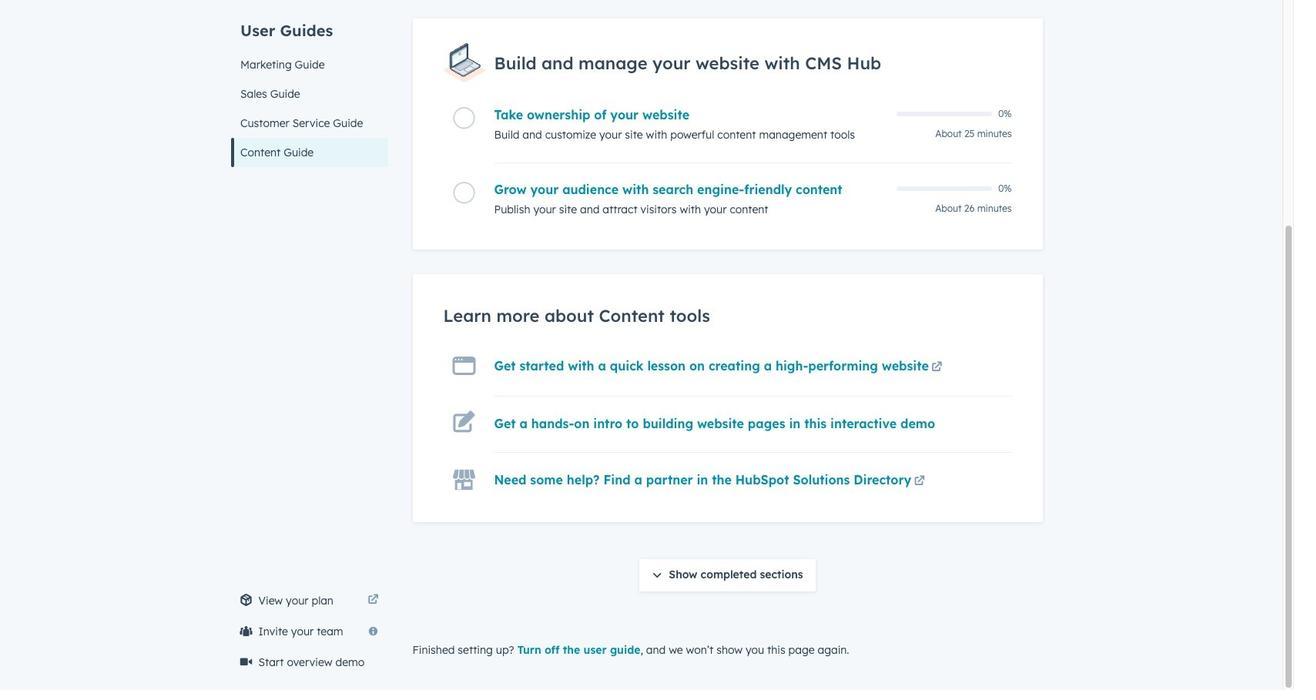Task type: locate. For each thing, give the bounding box(es) containing it.
link opens in a new window image
[[914, 473, 925, 492], [368, 595, 379, 606]]

1 horizontal spatial link opens in a new window image
[[914, 473, 925, 492]]

1 vertical spatial link opens in a new window image
[[368, 595, 379, 606]]

link opens in a new window image
[[932, 359, 943, 378], [932, 362, 943, 374], [914, 476, 925, 488], [368, 592, 379, 610]]

0 horizontal spatial link opens in a new window image
[[368, 595, 379, 606]]



Task type: describe. For each thing, give the bounding box(es) containing it.
0 vertical spatial link opens in a new window image
[[914, 473, 925, 492]]

user guides element
[[231, 0, 388, 167]]



Task type: vqa. For each thing, say whether or not it's contained in the screenshot.
Link opens in a new window image
yes



